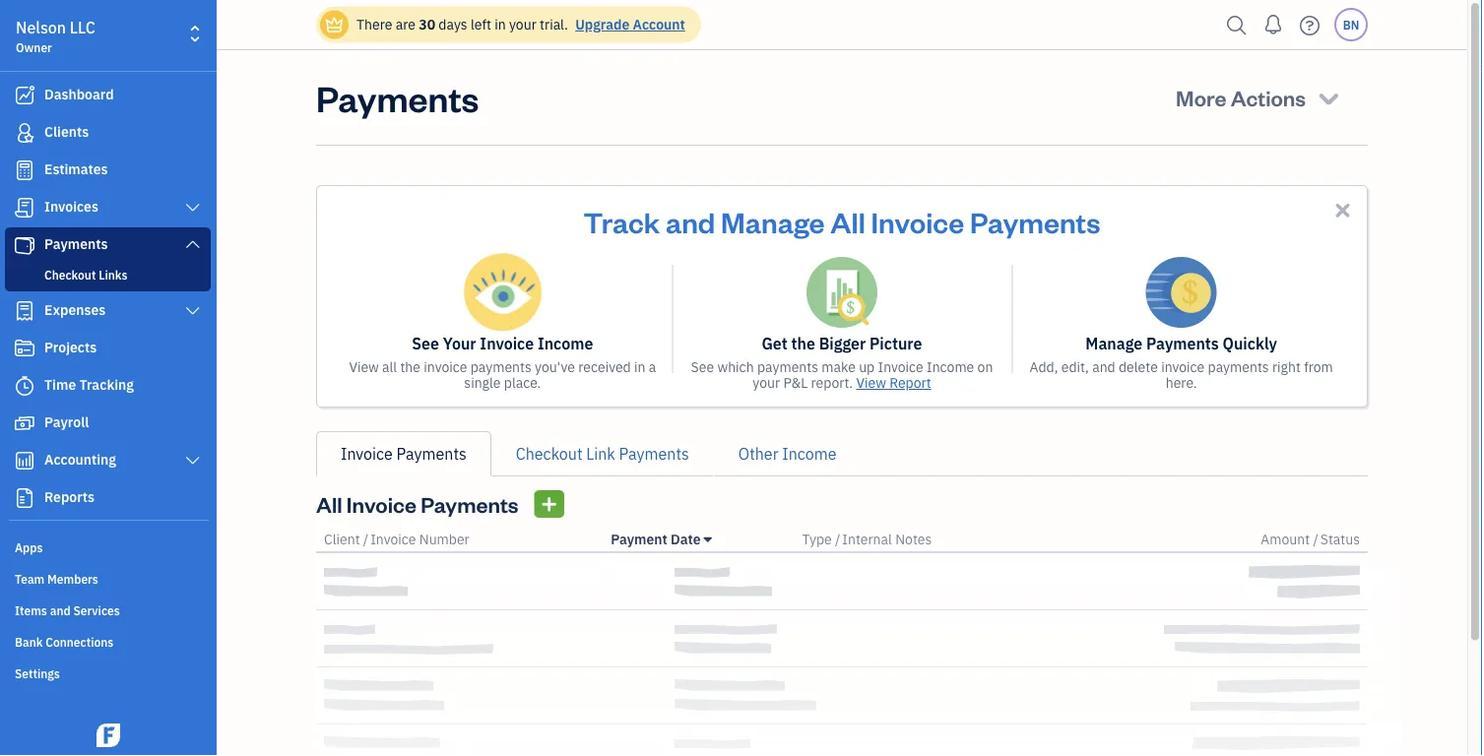 Task type: describe. For each thing, give the bounding box(es) containing it.
the inside the see your invoice income view all the invoice payments you've received in a single place.
[[400, 358, 420, 376]]

team members link
[[5, 563, 211, 593]]

type
[[802, 530, 832, 549]]

notifications image
[[1258, 5, 1289, 44]]

bank connections
[[15, 634, 114, 650]]

accounting link
[[5, 443, 211, 479]]

checkout link payments
[[516, 444, 689, 464]]

items
[[15, 603, 47, 618]]

settings link
[[5, 658, 211, 687]]

manage payments quickly add, edit, and delete invoice payments right from here.
[[1030, 333, 1333, 392]]

0 horizontal spatial your
[[509, 15, 537, 33]]

make
[[822, 358, 856, 376]]

amount / status
[[1261, 530, 1360, 549]]

picture
[[870, 333, 922, 354]]

payments inside manage payments quickly add, edit, and delete invoice payments right from here.
[[1146, 333, 1219, 354]]

expense image
[[13, 301, 36, 321]]

1 horizontal spatial all
[[831, 203, 865, 240]]

projects
[[44, 338, 97, 357]]

chevron large down image
[[184, 200, 202, 216]]

payments inside see which payments make up invoice income on your p&l report.
[[757, 358, 818, 376]]

add,
[[1030, 358, 1058, 376]]

on
[[978, 358, 993, 376]]

days
[[439, 15, 467, 33]]

report
[[889, 374, 931, 392]]

nelson llc owner
[[16, 17, 95, 55]]

invoice inside see which payments make up invoice income on your p&l report.
[[878, 358, 923, 376]]

notes
[[895, 530, 932, 549]]

invoice for your
[[424, 358, 467, 376]]

date
[[671, 530, 701, 549]]

owner
[[16, 39, 52, 55]]

your
[[443, 333, 476, 354]]

income inside the see your invoice income view all the invoice payments you've received in a single place.
[[538, 333, 593, 354]]

received
[[578, 358, 631, 376]]

bigger
[[819, 333, 866, 354]]

apps link
[[5, 532, 211, 561]]

client
[[324, 530, 360, 549]]

links
[[99, 267, 127, 283]]

manage payments quickly image
[[1146, 257, 1217, 328]]

client image
[[13, 123, 36, 143]]

payments inside 'payments' link
[[44, 235, 108, 253]]

tracking
[[79, 376, 134, 394]]

1 vertical spatial all
[[316, 490, 342, 518]]

invoice inside invoice payments link
[[341, 444, 393, 464]]

1 horizontal spatial income
[[782, 444, 837, 464]]

other income
[[738, 444, 837, 464]]

30
[[419, 15, 435, 33]]

1 horizontal spatial view
[[856, 374, 886, 392]]

reports
[[44, 488, 95, 506]]

account
[[633, 15, 685, 33]]

invoice payments
[[341, 444, 467, 464]]

accounting
[[44, 451, 116, 469]]

payroll link
[[5, 406, 211, 441]]

which
[[717, 358, 754, 376]]

/ for internal
[[835, 530, 840, 549]]

time tracking
[[44, 376, 134, 394]]

settings
[[15, 666, 60, 681]]

payment date
[[611, 530, 701, 549]]

p&l
[[783, 374, 808, 392]]

all invoice payments
[[316, 490, 519, 518]]

invoices link
[[5, 190, 211, 226]]

close image
[[1331, 199, 1354, 222]]

view report
[[856, 374, 931, 392]]

see which payments make up invoice income on your p&l report.
[[691, 358, 993, 392]]

crown image
[[324, 14, 345, 35]]

upgrade account link
[[571, 15, 685, 33]]

report.
[[811, 374, 853, 392]]

chevron large down image for expenses
[[184, 303, 202, 319]]

payments inside 'checkout link payments' link
[[619, 444, 689, 464]]

dashboard
[[44, 85, 114, 103]]

/ for status
[[1313, 530, 1318, 549]]

bn button
[[1334, 8, 1368, 41]]

your inside see which payments make up invoice income on your p&l report.
[[753, 374, 780, 392]]

get
[[762, 333, 788, 354]]

track
[[584, 203, 660, 240]]

more actions button
[[1158, 74, 1360, 121]]

left
[[471, 15, 491, 33]]

search image
[[1221, 10, 1253, 40]]

invoices
[[44, 197, 98, 216]]

estimates link
[[5, 153, 211, 188]]

llc
[[70, 17, 95, 38]]

edit,
[[1061, 358, 1089, 376]]

add a new payment image
[[540, 492, 558, 516]]

0 vertical spatial the
[[791, 333, 815, 354]]

items and services
[[15, 603, 120, 618]]

invoice payments link
[[316, 431, 491, 477]]

clients
[[44, 123, 89, 141]]

nelson
[[16, 17, 66, 38]]



Task type: vqa. For each thing, say whether or not it's contained in the screenshot.
bn
yes



Task type: locate. For each thing, give the bounding box(es) containing it.
internal
[[842, 530, 892, 549]]

1 horizontal spatial the
[[791, 333, 815, 354]]

chevron large down image inside 'expenses' link
[[184, 303, 202, 319]]

money image
[[13, 414, 36, 433]]

3 chevron large down image from the top
[[184, 453, 202, 469]]

income up the you've at top
[[538, 333, 593, 354]]

1 horizontal spatial invoice
[[1161, 358, 1205, 376]]

place.
[[504, 374, 541, 392]]

invoice
[[871, 203, 964, 240], [480, 333, 534, 354], [878, 358, 923, 376], [341, 444, 393, 464], [346, 490, 417, 518], [371, 530, 416, 549]]

checkout
[[44, 267, 96, 283], [516, 444, 583, 464]]

and right items
[[50, 603, 71, 618]]

view left all
[[349, 358, 379, 376]]

invoice down your
[[424, 358, 467, 376]]

all up client
[[316, 490, 342, 518]]

all up get the bigger picture
[[831, 203, 865, 240]]

trial.
[[540, 15, 568, 33]]

payments link
[[5, 227, 211, 263]]

there are 30 days left in your trial. upgrade account
[[357, 15, 685, 33]]

clients link
[[5, 115, 211, 151]]

payments inside the see your invoice income view all the invoice payments you've received in a single place.
[[470, 358, 532, 376]]

the
[[791, 333, 815, 354], [400, 358, 420, 376]]

0 vertical spatial all
[[831, 203, 865, 240]]

payments down quickly
[[1208, 358, 1269, 376]]

payment date button
[[611, 530, 712, 549]]

income
[[538, 333, 593, 354], [927, 358, 974, 376], [782, 444, 837, 464]]

0 horizontal spatial see
[[412, 333, 439, 354]]

more
[[1176, 83, 1226, 111]]

project image
[[13, 339, 36, 358]]

income right other
[[782, 444, 837, 464]]

0 vertical spatial in
[[495, 15, 506, 33]]

2 horizontal spatial payments
[[1208, 358, 1269, 376]]

payments inside invoice payments link
[[396, 444, 467, 464]]

expenses link
[[5, 293, 211, 329]]

payments inside manage payments quickly add, edit, and delete invoice payments right from here.
[[1208, 358, 1269, 376]]

get the bigger picture
[[762, 333, 922, 354]]

in inside the see your invoice income view all the invoice payments you've received in a single place.
[[634, 358, 646, 376]]

0 horizontal spatial all
[[316, 490, 342, 518]]

services
[[73, 603, 120, 618]]

income left on
[[927, 358, 974, 376]]

dashboard link
[[5, 78, 211, 113]]

time
[[44, 376, 76, 394]]

all
[[831, 203, 865, 240], [316, 490, 342, 518]]

in
[[495, 15, 506, 33], [634, 358, 646, 376]]

0 vertical spatial see
[[412, 333, 439, 354]]

dashboard image
[[13, 86, 36, 105]]

report image
[[13, 488, 36, 508]]

1 horizontal spatial manage
[[1086, 333, 1143, 354]]

amount button
[[1261, 530, 1310, 549]]

3 / from the left
[[1313, 530, 1318, 549]]

time tracking link
[[5, 368, 211, 404]]

your
[[509, 15, 537, 33], [753, 374, 780, 392]]

2 horizontal spatial /
[[1313, 530, 1318, 549]]

1 chevron large down image from the top
[[184, 236, 202, 252]]

type / internal notes
[[802, 530, 932, 549]]

checkout for checkout link payments
[[516, 444, 583, 464]]

are
[[396, 15, 416, 33]]

checkout links link
[[9, 263, 207, 287]]

checkout up add a new payment image
[[516, 444, 583, 464]]

up
[[859, 358, 875, 376]]

invoice inside manage payments quickly add, edit, and delete invoice payments right from here.
[[1161, 358, 1205, 376]]

and inside main element
[[50, 603, 71, 618]]

chevron large down image for accounting
[[184, 453, 202, 469]]

0 horizontal spatial in
[[495, 15, 506, 33]]

quickly
[[1223, 333, 1277, 354]]

2 vertical spatial and
[[50, 603, 71, 618]]

other
[[738, 444, 778, 464]]

see your invoice income view all the invoice payments you've received in a single place.
[[349, 333, 656, 392]]

and for manage
[[666, 203, 715, 240]]

there
[[357, 15, 392, 33]]

2 vertical spatial income
[[782, 444, 837, 464]]

0 horizontal spatial checkout
[[44, 267, 96, 283]]

1 vertical spatial checkout
[[516, 444, 583, 464]]

1 / from the left
[[363, 530, 369, 549]]

the right get
[[791, 333, 815, 354]]

2 payments from the left
[[757, 358, 818, 376]]

payments for income
[[470, 358, 532, 376]]

1 horizontal spatial in
[[634, 358, 646, 376]]

see left the which
[[691, 358, 714, 376]]

/ right type button
[[835, 530, 840, 549]]

1 vertical spatial manage
[[1086, 333, 1143, 354]]

2 horizontal spatial and
[[1092, 358, 1115, 376]]

1 vertical spatial see
[[691, 358, 714, 376]]

2 horizontal spatial income
[[927, 358, 974, 376]]

payroll
[[44, 413, 89, 431]]

3 payments from the left
[[1208, 358, 1269, 376]]

1 vertical spatial the
[[400, 358, 420, 376]]

all
[[382, 358, 397, 376]]

and for services
[[50, 603, 71, 618]]

payment
[[611, 530, 668, 549]]

chevron large down image down checkout links 'link'
[[184, 303, 202, 319]]

1 horizontal spatial and
[[666, 203, 715, 240]]

go to help image
[[1294, 10, 1326, 40]]

1 horizontal spatial payments
[[757, 358, 818, 376]]

invoice image
[[13, 198, 36, 218]]

1 invoice from the left
[[424, 358, 467, 376]]

1 horizontal spatial /
[[835, 530, 840, 549]]

2 / from the left
[[835, 530, 840, 549]]

and right edit,
[[1092, 358, 1115, 376]]

chevron large down image for payments
[[184, 236, 202, 252]]

0 vertical spatial and
[[666, 203, 715, 240]]

members
[[47, 571, 98, 587]]

payments for add,
[[1208, 358, 1269, 376]]

from
[[1304, 358, 1333, 376]]

invoice
[[424, 358, 467, 376], [1161, 358, 1205, 376]]

estimate image
[[13, 161, 36, 180]]

expenses
[[44, 301, 106, 319]]

more actions
[[1176, 83, 1306, 111]]

invoice inside the see your invoice income view all the invoice payments you've received in a single place.
[[480, 333, 534, 354]]

and right track
[[666, 203, 715, 240]]

0 vertical spatial chevron large down image
[[184, 236, 202, 252]]

reports link
[[5, 481, 211, 516]]

single
[[464, 374, 501, 392]]

checkout up expenses
[[44, 267, 96, 283]]

1 horizontal spatial see
[[691, 358, 714, 376]]

1 vertical spatial income
[[927, 358, 974, 376]]

1 vertical spatial your
[[753, 374, 780, 392]]

type button
[[802, 530, 832, 549]]

see
[[412, 333, 439, 354], [691, 358, 714, 376]]

payments down get
[[757, 358, 818, 376]]

1 vertical spatial chevron large down image
[[184, 303, 202, 319]]

actions
[[1231, 83, 1306, 111]]

estimates
[[44, 160, 108, 178]]

bn
[[1343, 17, 1359, 32]]

0 horizontal spatial /
[[363, 530, 369, 549]]

payments down your
[[470, 358, 532, 376]]

the right all
[[400, 358, 420, 376]]

track and manage all invoice payments
[[584, 203, 1100, 240]]

client / invoice number
[[324, 530, 470, 549]]

caretdown image
[[704, 532, 712, 548]]

/ for invoice
[[363, 530, 369, 549]]

payment image
[[13, 235, 36, 255]]

chevron large down image inside 'payments' link
[[184, 236, 202, 252]]

income inside see which payments make up invoice income on your p&l report.
[[927, 358, 974, 376]]

in right left on the left
[[495, 15, 506, 33]]

view inside the see your invoice income view all the invoice payments you've received in a single place.
[[349, 358, 379, 376]]

chevrondown image
[[1315, 84, 1342, 111]]

0 vertical spatial checkout
[[44, 267, 96, 283]]

see for which
[[691, 358, 714, 376]]

2 invoice from the left
[[1161, 358, 1205, 376]]

and
[[666, 203, 715, 240], [1092, 358, 1115, 376], [50, 603, 71, 618]]

1 vertical spatial in
[[634, 358, 646, 376]]

2 vertical spatial chevron large down image
[[184, 453, 202, 469]]

right
[[1272, 358, 1301, 376]]

0 horizontal spatial the
[[400, 358, 420, 376]]

/ left status
[[1313, 530, 1318, 549]]

status
[[1320, 530, 1360, 549]]

freshbooks image
[[93, 724, 124, 747]]

view
[[349, 358, 379, 376], [856, 374, 886, 392]]

0 horizontal spatial income
[[538, 333, 593, 354]]

checkout for checkout links
[[44, 267, 96, 283]]

you've
[[535, 358, 575, 376]]

1 payments from the left
[[470, 358, 532, 376]]

projects link
[[5, 331, 211, 366]]

number
[[419, 530, 470, 549]]

invoice right delete
[[1161, 358, 1205, 376]]

see left your
[[412, 333, 439, 354]]

chevron large down image
[[184, 236, 202, 252], [184, 303, 202, 319], [184, 453, 202, 469]]

team members
[[15, 571, 98, 587]]

here.
[[1166, 374, 1197, 392]]

invoice for payments
[[1161, 358, 1205, 376]]

0 horizontal spatial and
[[50, 603, 71, 618]]

see inside the see your invoice income view all the invoice payments you've received in a single place.
[[412, 333, 439, 354]]

0 horizontal spatial manage
[[721, 203, 825, 240]]

items and services link
[[5, 595, 211, 624]]

2 chevron large down image from the top
[[184, 303, 202, 319]]

0 horizontal spatial invoice
[[424, 358, 467, 376]]

apps
[[15, 540, 43, 555]]

payments
[[316, 74, 479, 121], [970, 203, 1100, 240], [44, 235, 108, 253], [1146, 333, 1219, 354], [396, 444, 467, 464], [619, 444, 689, 464], [421, 490, 519, 518]]

link
[[586, 444, 615, 464]]

in left the a
[[634, 358, 646, 376]]

upgrade
[[575, 15, 630, 33]]

delete
[[1119, 358, 1158, 376]]

connections
[[46, 634, 114, 650]]

1 vertical spatial and
[[1092, 358, 1115, 376]]

invoice inside the see your invoice income view all the invoice payments you've received in a single place.
[[424, 358, 467, 376]]

1 horizontal spatial your
[[753, 374, 780, 392]]

0 vertical spatial your
[[509, 15, 537, 33]]

0 horizontal spatial view
[[349, 358, 379, 376]]

your left trial.
[[509, 15, 537, 33]]

timer image
[[13, 376, 36, 396]]

/ right client
[[363, 530, 369, 549]]

checkout inside 'link'
[[44, 267, 96, 283]]

team
[[15, 571, 45, 587]]

chart image
[[13, 451, 36, 471]]

0 vertical spatial income
[[538, 333, 593, 354]]

0 vertical spatial manage
[[721, 203, 825, 240]]

manage inside manage payments quickly add, edit, and delete invoice payments right from here.
[[1086, 333, 1143, 354]]

1 horizontal spatial checkout
[[516, 444, 583, 464]]

checkout link payments link
[[491, 431, 714, 477]]

see for your
[[412, 333, 439, 354]]

see your invoice income image
[[465, 254, 541, 330]]

main element
[[0, 0, 266, 755]]

bank
[[15, 634, 43, 650]]

chevron large down image up reports link
[[184, 453, 202, 469]]

a
[[649, 358, 656, 376]]

view right make
[[856, 374, 886, 392]]

chevron large down image down chevron large down image
[[184, 236, 202, 252]]

your left p&l
[[753, 374, 780, 392]]

and inside manage payments quickly add, edit, and delete invoice payments right from here.
[[1092, 358, 1115, 376]]

bank connections link
[[5, 626, 211, 656]]

0 horizontal spatial payments
[[470, 358, 532, 376]]

/
[[363, 530, 369, 549], [835, 530, 840, 549], [1313, 530, 1318, 549]]

see inside see which payments make up invoice income on your p&l report.
[[691, 358, 714, 376]]

get the bigger picture image
[[807, 257, 877, 328]]



